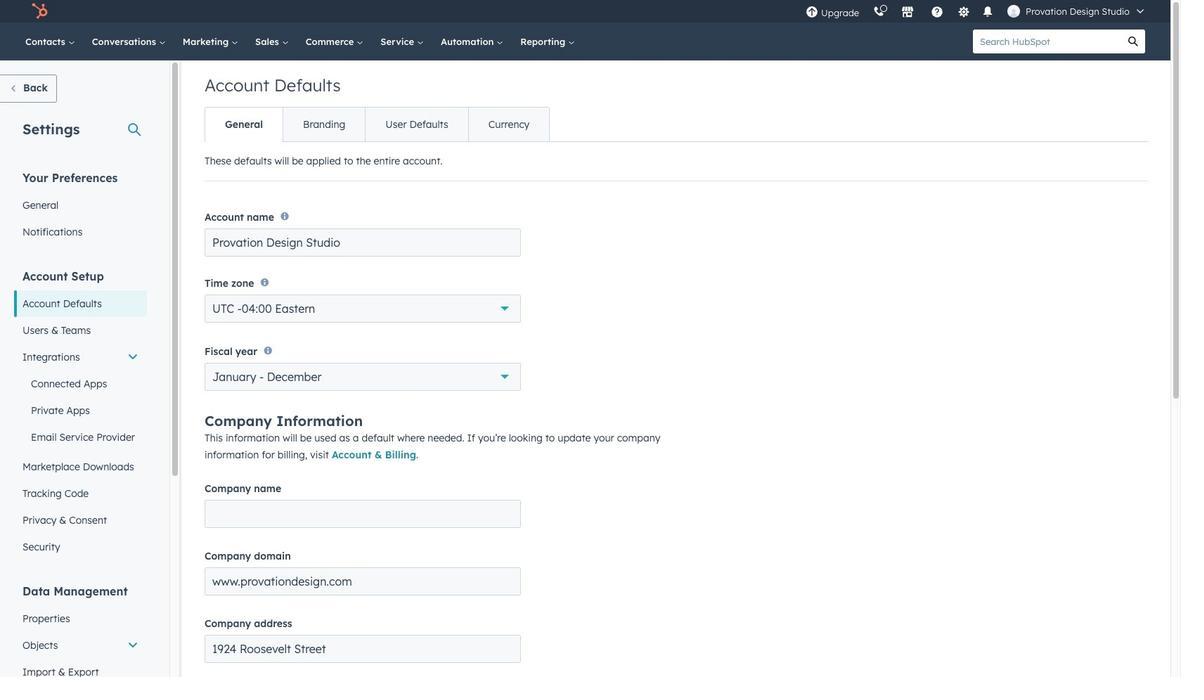 Task type: vqa. For each thing, say whether or not it's contained in the screenshot.
text box
yes



Task type: describe. For each thing, give the bounding box(es) containing it.
your preferences element
[[14, 170, 147, 245]]

marketplaces image
[[902, 6, 915, 19]]

data management element
[[14, 584, 147, 677]]



Task type: locate. For each thing, give the bounding box(es) containing it.
None text field
[[205, 229, 521, 257], [205, 500, 521, 528], [205, 568, 521, 596], [205, 635, 521, 663], [205, 229, 521, 257], [205, 500, 521, 528], [205, 568, 521, 596], [205, 635, 521, 663]]

account setup element
[[14, 269, 147, 561]]

menu
[[799, 0, 1154, 23]]

Search HubSpot search field
[[974, 30, 1122, 53]]

james peterson image
[[1008, 5, 1021, 18]]

navigation
[[205, 107, 550, 142]]



